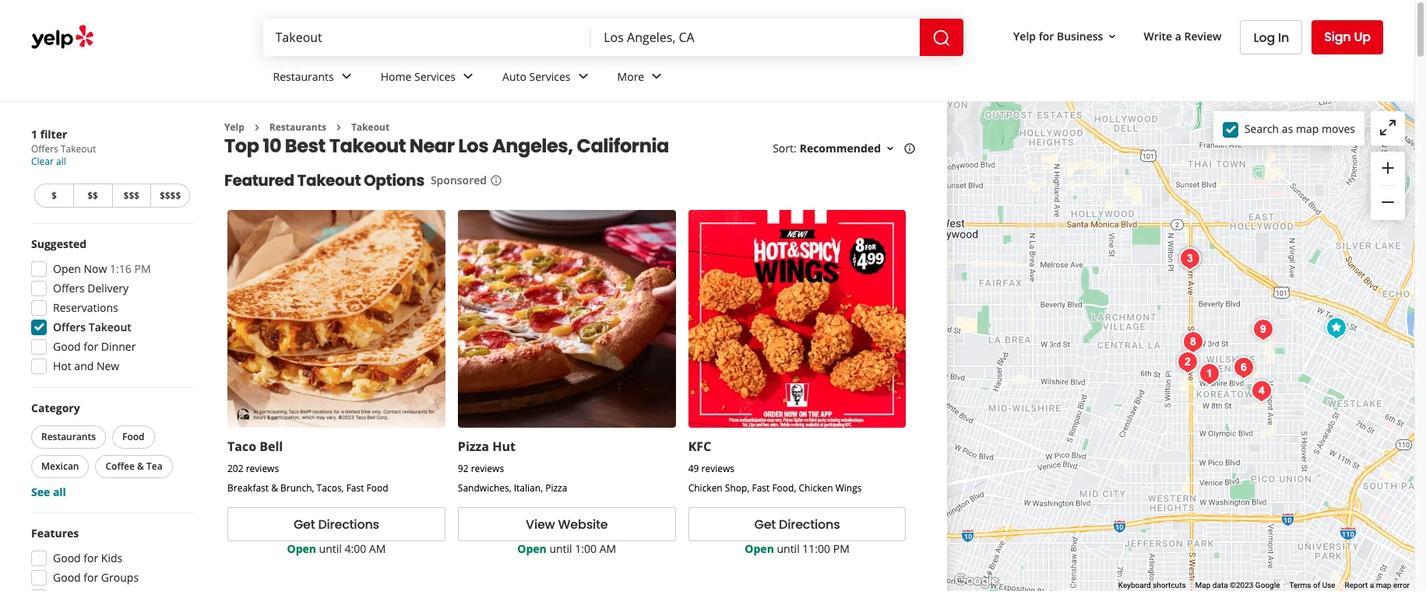 Task type: locate. For each thing, give the bounding box(es) containing it.
mexican button
[[31, 456, 89, 479]]

food inside taco bell 202 reviews breakfast & brunch, tacos, fast food
[[367, 482, 388, 496]]

auto
[[502, 69, 526, 84]]

$ button
[[34, 184, 73, 208]]

2 services from the left
[[529, 69, 571, 84]]

as
[[1282, 121, 1293, 136]]

24 chevron down v2 image left home
[[337, 67, 356, 86]]

restaurants inside business categories element
[[273, 69, 334, 84]]

takeout
[[351, 121, 390, 134], [329, 134, 406, 159], [61, 143, 96, 156], [297, 170, 361, 192], [89, 320, 131, 335]]

0 horizontal spatial directions
[[318, 516, 379, 534]]

1 vertical spatial &
[[271, 482, 278, 496]]

1 horizontal spatial directions
[[779, 516, 840, 534]]

services right auto
[[529, 69, 571, 84]]

get directions link
[[227, 508, 445, 542], [688, 508, 906, 542]]

see
[[31, 485, 50, 500]]

services for auto services
[[529, 69, 571, 84]]

a inside "link"
[[1175, 29, 1182, 43]]

1 chicken from the left
[[688, 482, 723, 496]]

get directions link down food,
[[688, 508, 906, 542]]

open down view
[[517, 542, 547, 557]]

map left "error"
[[1376, 582, 1391, 590]]

restaurants inside button
[[41, 431, 96, 444]]

10
[[263, 134, 281, 159]]

get directions link for 49
[[688, 508, 906, 542]]

keyboard shortcuts
[[1118, 582, 1186, 590]]

near
[[410, 134, 455, 159]]

$
[[51, 189, 57, 203]]

see all
[[31, 485, 66, 500]]

report a map error
[[1345, 582, 1410, 590]]

1 vertical spatial map
[[1376, 582, 1391, 590]]

until left 11:00
[[777, 542, 800, 557]]

1 horizontal spatial &
[[271, 482, 278, 496]]

2 24 chevron down v2 image from the left
[[647, 67, 666, 86]]

3 until from the left
[[777, 542, 800, 557]]

0 vertical spatial offers
[[31, 143, 58, 156]]

services for home services
[[414, 69, 456, 84]]

map right the as
[[1296, 121, 1319, 136]]

business categories element
[[261, 56, 1383, 101]]

0 vertical spatial food
[[122, 431, 145, 444]]

sign up link
[[1312, 20, 1383, 55]]

0 horizontal spatial pizza
[[458, 439, 489, 456]]

16 chevron down v2 image inside recommended dropdown button
[[884, 143, 896, 155]]

0 horizontal spatial &
[[137, 460, 144, 474]]

fast left food,
[[752, 482, 770, 496]]

pizza right italian,
[[545, 482, 567, 496]]

2 vertical spatial good
[[53, 571, 81, 586]]

2 vertical spatial restaurants
[[41, 431, 96, 444]]

0 horizontal spatial until
[[319, 542, 342, 557]]

google
[[1255, 582, 1280, 590]]

fast right 'tacos,'
[[346, 482, 364, 496]]

until left 1:00
[[549, 542, 572, 557]]

get down brunch, at bottom left
[[294, 516, 315, 534]]

los
[[458, 134, 489, 159]]

0 vertical spatial good
[[53, 340, 81, 354]]

yelp for yelp for business
[[1013, 29, 1036, 43]]

1 horizontal spatial fast
[[752, 482, 770, 496]]

0 horizontal spatial get directions link
[[227, 508, 445, 542]]

3 reviews from the left
[[701, 463, 734, 476]]

get for bell
[[294, 516, 315, 534]]

1 horizontal spatial get directions link
[[688, 508, 906, 542]]

google image
[[951, 572, 1002, 592]]

seoul sausage company image
[[1409, 363, 1426, 395]]

offers for offers takeout
[[53, 320, 86, 335]]

tip's house image
[[1172, 347, 1203, 378]]

good for groups
[[53, 571, 139, 586]]

use
[[1322, 582, 1335, 590]]

for down the offers takeout at the left bottom of page
[[84, 340, 98, 354]]

restaurants link up best
[[261, 56, 368, 101]]

& left brunch, at bottom left
[[271, 482, 278, 496]]

2 horizontal spatial reviews
[[701, 463, 734, 476]]

offers delivery
[[53, 281, 129, 296]]

0 horizontal spatial pm
[[134, 262, 151, 277]]

yelp for yelp link
[[224, 121, 244, 134]]

2 until from the left
[[549, 542, 572, 557]]

1 services from the left
[[414, 69, 456, 84]]

0 horizontal spatial fast
[[346, 482, 364, 496]]

Find text field
[[275, 29, 579, 46]]

all
[[56, 155, 66, 168], [53, 485, 66, 500]]

restaurants right top
[[269, 121, 326, 134]]

yelp left 10
[[224, 121, 244, 134]]

0 vertical spatial map
[[1296, 121, 1319, 136]]

good for good for dinner
[[53, 340, 81, 354]]

1 vertical spatial pm
[[833, 542, 850, 557]]

services right home
[[414, 69, 456, 84]]

1 horizontal spatial am
[[599, 542, 616, 557]]

am
[[369, 542, 386, 557], [599, 542, 616, 557]]

0 horizontal spatial reviews
[[246, 463, 279, 476]]

restaurants
[[273, 69, 334, 84], [269, 121, 326, 134], [41, 431, 96, 444]]

None search field
[[263, 19, 967, 56]]

a right "report"
[[1370, 582, 1374, 590]]

1 horizontal spatial pm
[[833, 542, 850, 557]]

all right see
[[53, 485, 66, 500]]

directions
[[318, 516, 379, 534], [779, 516, 840, 534]]

0 horizontal spatial 24 chevron down v2 image
[[337, 67, 356, 86]]

24 chevron down v2 image for auto services
[[574, 67, 592, 86]]

1 vertical spatial restaurants link
[[269, 121, 326, 134]]

24 chevron down v2 image inside auto services link
[[574, 67, 592, 86]]

featured
[[224, 170, 294, 192]]

1 none field from the left
[[275, 29, 579, 46]]

hut
[[492, 439, 516, 456]]

2 reviews from the left
[[471, 463, 504, 476]]

sign
[[1324, 28, 1351, 46]]

moves
[[1322, 121, 1355, 136]]

more
[[617, 69, 644, 84]]

get directions up open until 4:00 am
[[294, 516, 379, 534]]

1 horizontal spatial chicken
[[799, 482, 833, 496]]

chicken right food,
[[799, 482, 833, 496]]

takeout down best
[[297, 170, 361, 192]]

write a review link
[[1137, 22, 1228, 50]]

0 horizontal spatial am
[[369, 542, 386, 557]]

open left 4:00 at the left of the page
[[287, 542, 316, 557]]

am for website
[[599, 542, 616, 557]]

1 reviews from the left
[[246, 463, 279, 476]]

open down suggested at the top of page
[[53, 262, 81, 277]]

2 get directions link from the left
[[688, 508, 906, 542]]

restaurants up the mexican
[[41, 431, 96, 444]]

open now 1:16 pm
[[53, 262, 151, 277]]

1 until from the left
[[319, 542, 342, 557]]

1 horizontal spatial reviews
[[471, 463, 504, 476]]

1 horizontal spatial 24 chevron down v2 image
[[459, 67, 477, 86]]

0 horizontal spatial get
[[294, 516, 315, 534]]

24 chevron down v2 image for more
[[647, 67, 666, 86]]

24 chevron down v2 image right auto services
[[574, 67, 592, 86]]

0 vertical spatial pm
[[134, 262, 151, 277]]

24 chevron down v2 image
[[337, 67, 356, 86], [459, 67, 477, 86]]

16 chevron down v2 image inside yelp for business button
[[1106, 30, 1119, 43]]

get directions up open until 11:00 pm
[[754, 516, 840, 534]]

1 horizontal spatial get
[[754, 516, 776, 534]]

0 horizontal spatial yelp
[[224, 121, 244, 134]]

get directions for 49
[[754, 516, 840, 534]]

1 horizontal spatial map
[[1376, 582, 1391, 590]]

a right write
[[1175, 29, 1182, 43]]

reviews right '49'
[[701, 463, 734, 476]]

1 horizontal spatial yelp
[[1013, 29, 1036, 43]]

4:00
[[345, 542, 366, 557]]

1 horizontal spatial until
[[549, 542, 572, 557]]

1 vertical spatial a
[[1370, 582, 1374, 590]]

map for error
[[1376, 582, 1391, 590]]

directions up 4:00 at the left of the page
[[318, 516, 379, 534]]

map for moves
[[1296, 121, 1319, 136]]

for
[[1039, 29, 1054, 43], [84, 340, 98, 354], [84, 551, 98, 566], [84, 571, 98, 586]]

16 chevron right v2 image right yelp link
[[251, 121, 263, 134]]

1 24 chevron down v2 image from the left
[[337, 67, 356, 86]]

©2023
[[1230, 582, 1254, 590]]

24 chevron down v2 image inside home services link
[[459, 67, 477, 86]]

report a map error link
[[1345, 582, 1410, 590]]

write a review
[[1144, 29, 1222, 43]]

pizza up 92
[[458, 439, 489, 456]]

food right 'tacos,'
[[367, 482, 388, 496]]

options
[[364, 170, 424, 192]]

directions for taco bell
[[318, 516, 379, 534]]

1 horizontal spatial pizza
[[545, 482, 567, 496]]

1 vertical spatial good
[[53, 551, 81, 566]]

1 horizontal spatial services
[[529, 69, 571, 84]]

1 vertical spatial 16 chevron down v2 image
[[884, 143, 896, 155]]

pm for open now 1:16 pm
[[134, 262, 151, 277]]

dinner
[[101, 340, 136, 354]]

0 horizontal spatial none field
[[275, 29, 579, 46]]

group
[[1371, 152, 1405, 220], [26, 237, 193, 379], [28, 401, 193, 501], [26, 527, 193, 592]]

in
[[1278, 28, 1289, 46]]

offers takeout
[[53, 320, 131, 335]]

1 get directions from the left
[[294, 516, 379, 534]]

0 horizontal spatial a
[[1175, 29, 1182, 43]]

services inside home services link
[[414, 69, 456, 84]]

0 vertical spatial a
[[1175, 29, 1182, 43]]

2 directions from the left
[[779, 516, 840, 534]]

kfc
[[688, 439, 711, 456]]

1 get directions link from the left
[[227, 508, 445, 542]]

reviews inside kfc 49 reviews chicken shop, fast food, chicken wings
[[701, 463, 734, 476]]

2 fast from the left
[[752, 482, 770, 496]]

0 vertical spatial &
[[137, 460, 144, 474]]

1 horizontal spatial none field
[[604, 29, 907, 46]]

clear all link
[[31, 155, 66, 168]]

0 vertical spatial 16 chevron down v2 image
[[1106, 30, 1119, 43]]

2 get from the left
[[754, 516, 776, 534]]

services inside auto services link
[[529, 69, 571, 84]]

1 am from the left
[[369, 542, 386, 557]]

2 get directions from the left
[[754, 516, 840, 534]]

1 horizontal spatial food
[[367, 482, 388, 496]]

get directions
[[294, 516, 379, 534], [754, 516, 840, 534]]

for left business
[[1039, 29, 1054, 43]]

reviews inside the pizza hut 92 reviews sandwiches, italian, pizza
[[471, 463, 504, 476]]

1 horizontal spatial 16 chevron right v2 image
[[333, 121, 345, 134]]

reviews inside taco bell 202 reviews breakfast & brunch, tacos, fast food
[[246, 463, 279, 476]]

home
[[381, 69, 412, 84]]

24 chevron down v2 image
[[574, 67, 592, 86], [647, 67, 666, 86]]

0 horizontal spatial 16 chevron down v2 image
[[884, 143, 896, 155]]

0 horizontal spatial 16 chevron right v2 image
[[251, 121, 263, 134]]

get directions link down 'tacos,'
[[227, 508, 445, 542]]

2 none field from the left
[[604, 29, 907, 46]]

restaurants up best
[[273, 69, 334, 84]]

the kimbap image
[[1178, 327, 1209, 358]]

am right 1:00
[[599, 542, 616, 557]]

services
[[414, 69, 456, 84], [529, 69, 571, 84]]

open until 11:00 pm
[[745, 542, 850, 557]]

log in link
[[1240, 20, 1302, 55]]

1 fast from the left
[[346, 482, 364, 496]]

a
[[1175, 29, 1182, 43], [1370, 582, 1374, 590]]

good for good for groups
[[53, 571, 81, 586]]

takeout up options
[[329, 134, 406, 159]]

auto services
[[502, 69, 571, 84]]

1 vertical spatial food
[[367, 482, 388, 496]]

&
[[137, 460, 144, 474], [271, 482, 278, 496]]

search image
[[932, 29, 951, 47]]

pm right the 1:16
[[134, 262, 151, 277]]

offers down the reservations
[[53, 320, 86, 335]]

2 16 chevron right v2 image from the left
[[333, 121, 345, 134]]

1 horizontal spatial a
[[1370, 582, 1374, 590]]

16 chevron right v2 image
[[251, 121, 263, 134], [333, 121, 345, 134]]

0 horizontal spatial chicken
[[688, 482, 723, 496]]

24 chevron down v2 image right more
[[647, 67, 666, 86]]

16 chevron down v2 image right business
[[1106, 30, 1119, 43]]

takeout up dinner
[[89, 320, 131, 335]]

restaurants link right top
[[269, 121, 326, 134]]

2 good from the top
[[53, 551, 81, 566]]

group containing suggested
[[26, 237, 193, 379]]

search as map moves
[[1245, 121, 1355, 136]]

$$$
[[124, 189, 140, 203]]

all right clear
[[56, 155, 66, 168]]

fast inside taco bell 202 reviews breakfast & brunch, tacos, fast food
[[346, 482, 364, 496]]

1 vertical spatial all
[[53, 485, 66, 500]]

yelp
[[1013, 29, 1036, 43], [224, 121, 244, 134]]

good down features
[[53, 551, 81, 566]]

2 horizontal spatial until
[[777, 542, 800, 557]]

restaurants link
[[261, 56, 368, 101], [269, 121, 326, 134]]

24 chevron down v2 image for home services
[[459, 67, 477, 86]]

1 horizontal spatial 24 chevron down v2 image
[[647, 67, 666, 86]]

Near text field
[[604, 29, 907, 46]]

0 vertical spatial pizza
[[458, 439, 489, 456]]

1 vertical spatial offers
[[53, 281, 85, 296]]

2 chicken from the left
[[799, 482, 833, 496]]

16 info v2 image
[[904, 143, 916, 155]]

1 24 chevron down v2 image from the left
[[574, 67, 592, 86]]

view
[[526, 516, 555, 534]]

1 16 chevron right v2 image from the left
[[251, 121, 263, 134]]

1 vertical spatial pizza
[[545, 482, 567, 496]]

mexican
[[41, 460, 79, 474]]

1 directions from the left
[[318, 516, 379, 534]]

& left tea
[[137, 460, 144, 474]]

offers down filter
[[31, 143, 58, 156]]

for for business
[[1039, 29, 1054, 43]]

2 am from the left
[[599, 542, 616, 557]]

2 24 chevron down v2 image from the left
[[459, 67, 477, 86]]

takeout down filter
[[61, 143, 96, 156]]

open left 11:00
[[745, 542, 774, 557]]

0 horizontal spatial food
[[122, 431, 145, 444]]

until left 4:00 at the left of the page
[[319, 542, 342, 557]]

None field
[[275, 29, 579, 46], [604, 29, 907, 46]]

16 info v2 image
[[490, 175, 502, 187]]

0 vertical spatial all
[[56, 155, 66, 168]]

yelp inside button
[[1013, 29, 1036, 43]]

good down good for kids
[[53, 571, 81, 586]]

24 chevron down v2 image left auto
[[459, 67, 477, 86]]

breakfast
[[227, 482, 269, 496]]

16 chevron right v2 image for takeout
[[333, 121, 345, 134]]

taco bell 202 reviews breakfast & brunch, tacos, fast food
[[227, 439, 388, 496]]

3 good from the top
[[53, 571, 81, 586]]

1:00
[[575, 542, 597, 557]]

until
[[319, 542, 342, 557], [549, 542, 572, 557], [777, 542, 800, 557]]

16 chevron down v2 image left 16 info v2 icon at the right top of the page
[[884, 143, 896, 155]]

0 vertical spatial yelp
[[1013, 29, 1036, 43]]

0 horizontal spatial 24 chevron down v2 image
[[574, 67, 592, 86]]

yelp link
[[224, 121, 244, 134]]

pm inside group
[[134, 262, 151, 277]]

offers
[[31, 143, 58, 156], [53, 281, 85, 296], [53, 320, 86, 335]]

1 get from the left
[[294, 516, 315, 534]]

best
[[285, 134, 326, 159]]

1 good from the top
[[53, 340, 81, 354]]

sandwiches,
[[458, 482, 511, 496]]

1 horizontal spatial get directions
[[754, 516, 840, 534]]

am right 4:00 at the left of the page
[[369, 542, 386, 557]]

pm right 11:00
[[833, 542, 850, 557]]

reviews down taco bell link
[[246, 463, 279, 476]]

0 vertical spatial restaurants
[[273, 69, 334, 84]]

24 chevron down v2 image inside more link
[[647, 67, 666, 86]]

16 chevron down v2 image
[[1106, 30, 1119, 43], [884, 143, 896, 155]]

filter
[[40, 127, 67, 142]]

restaurants button
[[31, 426, 106, 449]]

directions up 11:00
[[779, 516, 840, 534]]

get up open until 11:00 pm
[[754, 516, 776, 534]]

pizza
[[458, 439, 489, 456], [545, 482, 567, 496]]

kfc 49 reviews chicken shop, fast food, chicken wings
[[688, 439, 862, 496]]

keyboard shortcuts button
[[1118, 581, 1186, 592]]

1 vertical spatial yelp
[[224, 121, 244, 134]]

for inside button
[[1039, 29, 1054, 43]]

0 horizontal spatial services
[[414, 69, 456, 84]]

for down good for kids
[[84, 571, 98, 586]]

good up hot
[[53, 340, 81, 354]]

cooking mom image
[[1194, 359, 1225, 390]]

yelp left business
[[1013, 29, 1036, 43]]

hot
[[53, 359, 71, 374]]

food up coffee & tea
[[122, 431, 145, 444]]

food inside 'button'
[[122, 431, 145, 444]]

reviews up sandwiches,
[[471, 463, 504, 476]]

0 horizontal spatial get directions
[[294, 516, 379, 534]]

1 horizontal spatial 16 chevron down v2 image
[[1106, 30, 1119, 43]]

pm
[[134, 262, 151, 277], [833, 542, 850, 557]]

offers up the reservations
[[53, 281, 85, 296]]

chicken down '49'
[[688, 482, 723, 496]]

2 vertical spatial offers
[[53, 320, 86, 335]]

a for write
[[1175, 29, 1182, 43]]

for up 'good for groups' at the left of the page
[[84, 551, 98, 566]]

taco
[[227, 439, 256, 456]]

16 chevron right v2 image left the takeout link on the top left
[[333, 121, 345, 134]]

0 horizontal spatial map
[[1296, 121, 1319, 136]]

get directions for bell
[[294, 516, 379, 534]]

16 chevron right v2 image for restaurants
[[251, 121, 263, 134]]



Task type: vqa. For each thing, say whether or not it's contained in the screenshot.
16 friends v2 icon
no



Task type: describe. For each thing, give the bounding box(es) containing it.
sign up
[[1324, 28, 1371, 46]]

restaurants for the top restaurants link
[[273, 69, 334, 84]]

of
[[1313, 582, 1320, 590]]

$$$$
[[160, 189, 181, 203]]

open until 1:00 am
[[517, 542, 616, 557]]

pizza hut link
[[458, 439, 516, 456]]

search
[[1245, 121, 1279, 136]]

pm for open until 11:00 pm
[[833, 542, 850, 557]]

error
[[1393, 582, 1410, 590]]

$$
[[87, 189, 98, 203]]

16 chevron down v2 image for yelp for business
[[1106, 30, 1119, 43]]

california
[[577, 134, 669, 159]]

& inside taco bell 202 reviews breakfast & brunch, tacos, fast food
[[271, 482, 278, 496]]

1
[[31, 127, 37, 142]]

offers for offers delivery
[[53, 281, 85, 296]]

open for pizza hut
[[517, 542, 547, 557]]

map
[[1195, 582, 1211, 590]]

pizza hut 92 reviews sandwiches, italian, pizza
[[458, 439, 567, 496]]

groups
[[101, 571, 139, 586]]

tacos,
[[317, 482, 344, 496]]

1 filter offers takeout clear all
[[31, 127, 96, 168]]

open until 4:00 am
[[287, 542, 386, 557]]

report
[[1345, 582, 1368, 590]]

am for directions
[[369, 542, 386, 557]]

11:00
[[803, 542, 830, 557]]

log
[[1254, 28, 1275, 46]]

get for 49
[[754, 516, 776, 534]]

zoom out image
[[1379, 193, 1397, 212]]

see all button
[[31, 485, 66, 500]]

delivery
[[87, 281, 129, 296]]

until for hut
[[549, 542, 572, 557]]

$$$$ button
[[151, 184, 190, 208]]

recommended
[[800, 141, 881, 156]]

recommended button
[[800, 141, 896, 156]]

rikas peruvian cuisine image
[[1248, 314, 1279, 345]]

auto services link
[[490, 56, 605, 101]]

none field near
[[604, 29, 907, 46]]

directions for kfc
[[779, 516, 840, 534]]

and
[[74, 359, 94, 374]]

suggested
[[31, 237, 87, 252]]

angeles,
[[492, 134, 573, 159]]

92
[[458, 463, 469, 476]]

0 vertical spatial restaurants link
[[261, 56, 368, 101]]

taco bell image
[[1321, 313, 1352, 344]]

chd mandu la image
[[1228, 352, 1259, 384]]

hot and new
[[53, 359, 119, 374]]

for for dinner
[[84, 340, 98, 354]]

rice chicken image
[[1246, 376, 1277, 407]]

16 chevron down v2 image for recommended
[[884, 143, 896, 155]]

up
[[1354, 28, 1371, 46]]

new
[[97, 359, 119, 374]]

takeout down home
[[351, 121, 390, 134]]

food button
[[112, 426, 155, 449]]

& inside the coffee & tea button
[[137, 460, 144, 474]]

features
[[31, 527, 79, 541]]

open inside group
[[53, 262, 81, 277]]

expand map image
[[1379, 118, 1397, 137]]

review
[[1184, 29, 1222, 43]]

terms of use link
[[1289, 582, 1335, 590]]

good for good for kids
[[53, 551, 81, 566]]

takeout inside 1 filter offers takeout clear all
[[61, 143, 96, 156]]

wings
[[836, 482, 862, 496]]

open for taco bell
[[287, 542, 316, 557]]

italian,
[[514, 482, 543, 496]]

write
[[1144, 29, 1172, 43]]

shop,
[[725, 482, 750, 496]]

keyboard
[[1118, 582, 1151, 590]]

reviews for get
[[246, 463, 279, 476]]

202
[[227, 463, 243, 476]]

reservations
[[53, 301, 118, 315]]

group containing category
[[28, 401, 193, 501]]

until for bell
[[319, 542, 342, 557]]

24 chevron down v2 image for restaurants
[[337, 67, 356, 86]]

map region
[[830, 35, 1426, 592]]

1 vertical spatial restaurants
[[269, 121, 326, 134]]

taco bell link
[[227, 439, 283, 456]]

yelp for business
[[1013, 29, 1103, 43]]

tea
[[146, 460, 163, 474]]

until for 49
[[777, 542, 800, 557]]

home services link
[[368, 56, 490, 101]]

zoom in image
[[1379, 159, 1397, 177]]

top
[[224, 134, 259, 159]]

reviews for view
[[471, 463, 504, 476]]

top 10 best takeout near los angeles, california
[[224, 134, 669, 159]]

1:16
[[110, 262, 132, 277]]

food,
[[772, 482, 796, 496]]

good for kids
[[53, 551, 122, 566]]

open for kfc
[[745, 542, 774, 557]]

clear
[[31, 155, 54, 168]]

good for dinner
[[53, 340, 136, 354]]

none field find
[[275, 29, 579, 46]]

$$$ button
[[112, 184, 151, 208]]

restaurants for "restaurants" button
[[41, 431, 96, 444]]

bell
[[260, 439, 283, 456]]

business
[[1057, 29, 1103, 43]]

49
[[688, 463, 699, 476]]

more link
[[605, 56, 679, 101]]

takeout link
[[351, 121, 390, 134]]

gengis khan image
[[1175, 243, 1206, 275]]

fast inside kfc 49 reviews chicken shop, fast food, chicken wings
[[752, 482, 770, 496]]

abuelita's birria & mexican food image
[[1175, 243, 1206, 275]]

coffee & tea
[[106, 460, 163, 474]]

sort:
[[773, 141, 797, 156]]

get directions link for bell
[[227, 508, 445, 542]]

terms
[[1289, 582, 1311, 590]]

for for groups
[[84, 571, 98, 586]]

website
[[558, 516, 608, 534]]

offers inside 1 filter offers takeout clear all
[[31, 143, 58, 156]]

all inside 1 filter offers takeout clear all
[[56, 155, 66, 168]]

coffee & tea button
[[95, 456, 173, 479]]

group containing features
[[26, 527, 193, 592]]

shortcuts
[[1153, 582, 1186, 590]]

for for kids
[[84, 551, 98, 566]]

kfc link
[[688, 439, 711, 456]]

kids
[[101, 551, 122, 566]]

a for report
[[1370, 582, 1374, 590]]

terms of use
[[1289, 582, 1335, 590]]

home services
[[381, 69, 456, 84]]



